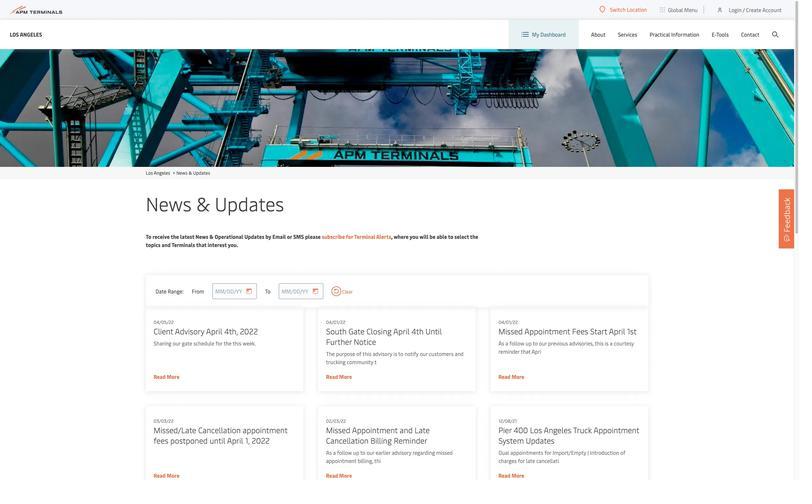Task type: vqa. For each thing, say whether or not it's contained in the screenshot.
the cancel corresponding to can
no



Task type: locate. For each thing, give the bounding box(es) containing it.
my dashboard
[[533, 31, 566, 38]]

2 vertical spatial and
[[400, 425, 413, 436]]

that inside the 04/01/22 missed appointment fees start april 1st as a follow up to our previous advisories, this is a courtesy reminder that apri
[[521, 348, 531, 355]]

for inside '04/05/22 client advisory april 4th, 2022 sharing our gate schedule for the this week.'
[[216, 340, 223, 347]]

the up terminals
[[171, 233, 179, 240]]

advisory up t
[[373, 351, 393, 358]]

this down start
[[596, 340, 604, 347]]

that inside , where you will be able to select the topics and terminals that interest you.
[[196, 241, 207, 249]]

trucking
[[326, 359, 346, 366]]

the right 'select'
[[471, 233, 479, 240]]

more for the purpose of this advisory is to notify our customers and trucking community t
[[340, 373, 352, 381]]

to inside , where you will be able to select the topics and terminals that interest you.
[[449, 233, 454, 240]]

1 horizontal spatial of
[[621, 449, 626, 457]]

as inside the 04/01/22 missed appointment fees start april 1st as a follow up to our previous advisories, this is a courtesy reminder that apri
[[499, 340, 505, 347]]

updates inside the 12/08/21 pier 400 los angeles truck appointment system updates dual appointments for import/empty | introduction of charges for late cancellati
[[526, 436, 555, 446]]

april left 1,
[[227, 436, 244, 446]]

this inside 04/01/22 south gate closing april 4th until further notice the purpose of this advisory is to notify our customers and trucking community t
[[363, 351, 372, 358]]

advisory down reminder
[[392, 449, 412, 457]]

2 vertical spatial news
[[196, 233, 209, 240]]

to right the able
[[449, 233, 454, 240]]

follow
[[510, 340, 525, 347], [337, 449, 352, 457]]

2 horizontal spatial and
[[455, 351, 464, 358]]

and right customers
[[455, 351, 464, 358]]

1 vertical spatial advisory
[[392, 449, 412, 457]]

0 vertical spatial as
[[499, 340, 505, 347]]

angeles
[[20, 31, 42, 38], [154, 170, 170, 176], [544, 425, 572, 436]]

this
[[233, 340, 242, 347], [596, 340, 604, 347], [363, 351, 372, 358]]

start
[[591, 326, 608, 337]]

1 horizontal spatial up
[[526, 340, 532, 347]]

02/03/22
[[326, 418, 346, 425]]

range:
[[168, 288, 184, 295]]

date range:
[[156, 288, 184, 295]]

purpose
[[336, 351, 356, 358]]

to left notify
[[399, 351, 404, 358]]

this for south gate closing april 4th until further notice
[[363, 351, 372, 358]]

up up billing,
[[354, 449, 360, 457]]

this left week.
[[233, 340, 242, 347]]

t
[[375, 359, 377, 366]]

read for the purpose of this advisory is to notify our customers and trucking community t
[[326, 373, 338, 381]]

0 vertical spatial 2022
[[240, 326, 258, 337]]

1 vertical spatial is
[[394, 351, 398, 358]]

advisory
[[373, 351, 393, 358], [392, 449, 412, 457]]

select
[[455, 233, 470, 240]]

angeles for los angeles > news & updates
[[154, 170, 170, 176]]

login
[[730, 6, 742, 13]]

late
[[415, 425, 430, 436]]

read for missed/late cancellation appointment fees postponed until april 1, 2022
[[154, 472, 166, 480]]

1 vertical spatial 2022
[[252, 436, 270, 446]]

cancellation inside 03/03/22 missed/late cancellation appointment fees postponed until april 1, 2022
[[198, 425, 241, 436]]

create
[[747, 6, 762, 13]]

tools
[[717, 31, 730, 38]]

our up billing,
[[367, 449, 375, 457]]

the down 4th,
[[224, 340, 232, 347]]

as up reminder
[[499, 340, 505, 347]]

0 vertical spatial is
[[606, 340, 609, 347]]

1 vertical spatial angeles
[[154, 170, 170, 176]]

april
[[206, 326, 223, 337], [394, 326, 410, 337], [610, 326, 626, 337], [227, 436, 244, 446]]

2 horizontal spatial appointment
[[594, 425, 640, 436]]

appointment up previous
[[525, 326, 571, 337]]

2022
[[240, 326, 258, 337], [252, 436, 270, 446]]

04/01/22 inside 04/01/22 south gate closing april 4th until further notice the purpose of this advisory is to notify our customers and trucking community t
[[326, 319, 346, 326]]

1 vertical spatial that
[[521, 348, 531, 355]]

2022 up week.
[[240, 326, 258, 337]]

up left previous
[[526, 340, 532, 347]]

of inside 04/01/22 south gate closing april 4th until further notice the purpose of this advisory is to notify our customers and trucking community t
[[357, 351, 362, 358]]

that left apri
[[521, 348, 531, 355]]

0 horizontal spatial a
[[333, 449, 336, 457]]

up
[[526, 340, 532, 347], [354, 449, 360, 457]]

more
[[167, 373, 180, 381], [340, 373, 352, 381], [512, 373, 525, 381], [167, 472, 180, 480], [340, 472, 352, 480], [512, 472, 525, 480]]

0 horizontal spatial as
[[326, 449, 332, 457]]

0 horizontal spatial missed
[[326, 425, 351, 436]]

appointment
[[243, 425, 288, 436], [326, 458, 357, 465]]

to inside 04/01/22 south gate closing april 4th until further notice the purpose of this advisory is to notify our customers and trucking community t
[[399, 351, 404, 358]]

as down 02/03/22
[[326, 449, 332, 457]]

0 horizontal spatial angeles
[[20, 31, 42, 38]]

1 vertical spatial of
[[621, 449, 626, 457]]

1 horizontal spatial to
[[265, 288, 271, 295]]

april up schedule
[[206, 326, 223, 337]]

up inside the 04/01/22 missed appointment fees start april 1st as a follow up to our previous advisories, this is a courtesy reminder that apri
[[526, 340, 532, 347]]

is left notify
[[394, 351, 398, 358]]

the inside '04/05/22 client advisory april 4th, 2022 sharing our gate schedule for the this week.'
[[224, 340, 232, 347]]

our right notify
[[420, 351, 428, 358]]

a up reminder
[[506, 340, 509, 347]]

appointment inside '02/03/22 missed appointment and late cancellation billing reminder as a follow up to our earlier advisory regarding missed appointment billing, thi'
[[352, 425, 398, 436]]

week.
[[243, 340, 256, 347]]

reminder
[[499, 348, 520, 355]]

2022 right 1,
[[252, 436, 270, 446]]

angeles for los angeles
[[20, 31, 42, 38]]

1 vertical spatial missed
[[326, 425, 351, 436]]

1 horizontal spatial this
[[363, 351, 372, 358]]

1 vertical spatial up
[[354, 449, 360, 457]]

2 horizontal spatial angeles
[[544, 425, 572, 436]]

read more for missed/late cancellation appointment fees postponed until april 1, 2022
[[154, 472, 180, 480]]

to
[[146, 233, 151, 240], [265, 288, 271, 295]]

0 vertical spatial appointment
[[243, 425, 288, 436]]

04/01/22 up reminder
[[499, 319, 518, 326]]

is down start
[[606, 340, 609, 347]]

to up apri
[[533, 340, 538, 347]]

0 horizontal spatial this
[[233, 340, 242, 347]]

able
[[437, 233, 447, 240]]

regarding
[[413, 449, 435, 457]]

missed down 02/03/22
[[326, 425, 351, 436]]

cancellation left 1,
[[198, 425, 241, 436]]

0 horizontal spatial of
[[357, 351, 362, 358]]

0 horizontal spatial appointment
[[352, 425, 398, 436]]

follow inside the 04/01/22 missed appointment fees start april 1st as a follow up to our previous advisories, this is a courtesy reminder that apri
[[510, 340, 525, 347]]

1 vertical spatial news
[[146, 191, 192, 217]]

0 horizontal spatial 04/01/22
[[326, 319, 346, 326]]

read more for sharing our gate schedule for the this week.
[[154, 373, 180, 381]]

will
[[420, 233, 429, 240]]

appointment inside the 12/08/21 pier 400 los angeles truck appointment system updates dual appointments for import/empty | introduction of charges for late cancellati
[[594, 425, 640, 436]]

1 horizontal spatial and
[[400, 425, 413, 436]]

this inside '04/05/22 client advisory april 4th, 2022 sharing our gate schedule for the this week.'
[[233, 340, 242, 347]]

1 horizontal spatial missed
[[499, 326, 523, 337]]

2 horizontal spatial los
[[531, 425, 543, 436]]

my
[[533, 31, 540, 38]]

1 vertical spatial follow
[[337, 449, 352, 457]]

0 horizontal spatial to
[[146, 233, 151, 240]]

1 horizontal spatial appointment
[[326, 458, 357, 465]]

switch location
[[611, 6, 648, 13]]

and down receive at the left
[[162, 241, 171, 249]]

1 horizontal spatial 04/01/22
[[499, 319, 518, 326]]

0 vertical spatial up
[[526, 340, 532, 347]]

0 vertical spatial follow
[[510, 340, 525, 347]]

0 vertical spatial of
[[357, 351, 362, 358]]

04/05/22 client advisory april 4th, 2022 sharing our gate schedule for the this week.
[[154, 319, 258, 347]]

a inside '02/03/22 missed appointment and late cancellation billing reminder as a follow up to our earlier advisory regarding missed appointment billing, thi'
[[333, 449, 336, 457]]

1 vertical spatial los
[[146, 170, 153, 176]]

missed inside '02/03/22 missed appointment and late cancellation billing reminder as a follow up to our earlier advisory regarding missed appointment billing, thi'
[[326, 425, 351, 436]]

2022 inside 03/03/22 missed/late cancellation appointment fees postponed until april 1, 2022
[[252, 436, 270, 446]]

practical
[[650, 31, 671, 38]]

follow up reminder
[[510, 340, 525, 347]]

april left 4th
[[394, 326, 410, 337]]

From text field
[[213, 284, 257, 299]]

|
[[588, 449, 589, 457]]

date
[[156, 288, 167, 295]]

0 horizontal spatial cancellation
[[198, 425, 241, 436]]

0 vertical spatial angeles
[[20, 31, 42, 38]]

1 04/01/22 from the left
[[326, 319, 346, 326]]

a down 02/03/22
[[333, 449, 336, 457]]

that left interest
[[196, 241, 207, 249]]

gate
[[182, 340, 192, 347]]

0 horizontal spatial los
[[10, 31, 19, 38]]

the
[[171, 233, 179, 240], [471, 233, 479, 240], [224, 340, 232, 347]]

1 horizontal spatial angeles
[[154, 170, 170, 176]]

0 horizontal spatial is
[[394, 351, 398, 358]]

our
[[173, 340, 181, 347], [540, 340, 547, 347], [420, 351, 428, 358], [367, 449, 375, 457]]

to up billing,
[[361, 449, 366, 457]]

to inside the 04/01/22 missed appointment fees start april 1st as a follow up to our previous advisories, this is a courtesy reminder that apri
[[533, 340, 538, 347]]

1 vertical spatial and
[[455, 351, 464, 358]]

news right latest
[[196, 233, 209, 240]]

2 vertical spatial los
[[531, 425, 543, 436]]

1 vertical spatial as
[[326, 449, 332, 457]]

a left courtesy
[[611, 340, 613, 347]]

community
[[347, 359, 374, 366]]

2 horizontal spatial this
[[596, 340, 604, 347]]

0 horizontal spatial follow
[[337, 449, 352, 457]]

04/01/22 inside the 04/01/22 missed appointment fees start april 1st as a follow up to our previous advisories, this is a courtesy reminder that apri
[[499, 319, 518, 326]]

los angeles
[[10, 31, 42, 38]]

our inside '02/03/22 missed appointment and late cancellation billing reminder as a follow up to our earlier advisory regarding missed appointment billing, thi'
[[367, 449, 375, 457]]

read
[[154, 373, 166, 381], [326, 373, 338, 381], [499, 373, 511, 381], [154, 472, 166, 480], [326, 472, 338, 480], [499, 472, 511, 480]]

feedback button
[[780, 189, 796, 248]]

0 vertical spatial advisory
[[373, 351, 393, 358]]

to
[[449, 233, 454, 240], [533, 340, 538, 347], [399, 351, 404, 358], [361, 449, 366, 457]]

1 horizontal spatial follow
[[510, 340, 525, 347]]

pier
[[499, 425, 512, 436]]

cancellation down 02/03/22
[[326, 436, 369, 446]]

los angeles link
[[10, 30, 42, 38], [146, 170, 170, 176]]

0 vertical spatial missed
[[499, 326, 523, 337]]

late
[[527, 458, 536, 465]]

0 vertical spatial los
[[10, 31, 19, 38]]

1 horizontal spatial cancellation
[[326, 436, 369, 446]]

customers
[[429, 351, 454, 358]]

updates
[[193, 170, 210, 176], [215, 191, 284, 217], [245, 233, 265, 240], [526, 436, 555, 446]]

to for to
[[265, 288, 271, 295]]

e-tools
[[713, 31, 730, 38]]

april up courtesy
[[610, 326, 626, 337]]

feedback
[[782, 198, 793, 232]]

news down '>'
[[146, 191, 192, 217]]

1 horizontal spatial is
[[606, 340, 609, 347]]

is inside the 04/01/22 missed appointment fees start april 1st as a follow up to our previous advisories, this is a courtesy reminder that apri
[[606, 340, 609, 347]]

1 horizontal spatial as
[[499, 340, 505, 347]]

missed inside the 04/01/22 missed appointment fees start april 1st as a follow up to our previous advisories, this is a courtesy reminder that apri
[[499, 326, 523, 337]]

of right the introduction
[[621, 449, 626, 457]]

our up apri
[[540, 340, 547, 347]]

cancellation inside '02/03/22 missed appointment and late cancellation billing reminder as a follow up to our earlier advisory regarding missed appointment billing, thi'
[[326, 436, 369, 446]]

0 horizontal spatial up
[[354, 449, 360, 457]]

4th
[[412, 326, 424, 337]]

1 horizontal spatial the
[[224, 340, 232, 347]]

2 vertical spatial angeles
[[544, 425, 572, 436]]

for right schedule
[[216, 340, 223, 347]]

services button
[[619, 20, 638, 49]]

0 horizontal spatial and
[[162, 241, 171, 249]]

contact
[[742, 31, 760, 38]]

0 horizontal spatial los angeles link
[[10, 30, 42, 38]]

0 horizontal spatial that
[[196, 241, 207, 249]]

1 horizontal spatial that
[[521, 348, 531, 355]]

our left gate
[[173, 340, 181, 347]]

appointment up the introduction
[[594, 425, 640, 436]]

missed for missed appointment fees start april 1st
[[499, 326, 523, 337]]

03/03/22
[[154, 418, 174, 425]]

is inside 04/01/22 south gate closing april 4th until further notice the purpose of this advisory is to notify our customers and trucking community t
[[394, 351, 398, 358]]

1 horizontal spatial los angeles link
[[146, 170, 170, 176]]

0 horizontal spatial appointment
[[243, 425, 288, 436]]

angeles inside the 12/08/21 pier 400 los angeles truck appointment system updates dual appointments for import/empty | introduction of charges for late cancellati
[[544, 425, 572, 436]]

closing
[[367, 326, 392, 337]]

and inside , where you will be able to select the topics and terminals that interest you.
[[162, 241, 171, 249]]

e-tools button
[[713, 20, 730, 49]]

read for as a follow up to our earlier advisory regarding missed appointment billing, thi
[[326, 472, 338, 480]]

&
[[189, 170, 192, 176], [197, 191, 210, 217], [210, 233, 214, 240]]

read more for as a follow up to our previous advisories, this is a courtesy reminder that apri
[[499, 373, 525, 381]]

appointment up earlier
[[352, 425, 398, 436]]

email
[[273, 233, 286, 240]]

courtesy
[[615, 340, 635, 347]]

0 vertical spatial that
[[196, 241, 207, 249]]

appointment for fees
[[525, 326, 571, 337]]

and left late
[[400, 425, 413, 436]]

clear button
[[332, 287, 353, 296]]

missed for missed appointment and late cancellation billing reminder
[[326, 425, 351, 436]]

0 vertical spatial to
[[146, 233, 151, 240]]

news right '>'
[[177, 170, 188, 176]]

los inside the 12/08/21 pier 400 los angeles truck appointment system updates dual appointments for import/empty | introduction of charges for late cancellati
[[531, 425, 543, 436]]

04/01/22 up south
[[326, 319, 346, 326]]

appointment inside 03/03/22 missed/late cancellation appointment fees postponed until april 1, 2022
[[243, 425, 288, 436]]

appointment inside the 04/01/22 missed appointment fees start april 1st as a follow up to our previous advisories, this is a courtesy reminder that apri
[[525, 326, 571, 337]]

0 vertical spatial news
[[177, 170, 188, 176]]

follow down 02/03/22
[[337, 449, 352, 457]]

1 vertical spatial appointment
[[326, 458, 357, 465]]

los angeles > news & updates
[[146, 170, 210, 176]]

you.
[[228, 241, 238, 249]]

1 horizontal spatial los
[[146, 170, 153, 176]]

0 vertical spatial and
[[162, 241, 171, 249]]

terminals
[[172, 241, 195, 249]]

this up community
[[363, 351, 372, 358]]

missed up reminder
[[499, 326, 523, 337]]

02/03/22 missed appointment and late cancellation billing reminder as a follow up to our earlier advisory regarding missed appointment billing, thi
[[326, 418, 453, 465]]

for left the terminal
[[346, 233, 354, 240]]

2 04/01/22 from the left
[[499, 319, 518, 326]]

4th,
[[225, 326, 238, 337]]

login / create account
[[730, 6, 783, 13]]

of up community
[[357, 351, 362, 358]]

2 horizontal spatial the
[[471, 233, 479, 240]]

our inside 04/01/22 south gate closing april 4th until further notice the purpose of this advisory is to notify our customers and trucking community t
[[420, 351, 428, 358]]

1 vertical spatial to
[[265, 288, 271, 295]]

missed/late
[[154, 425, 196, 436]]

1 vertical spatial &
[[197, 191, 210, 217]]

advisory inside 04/01/22 south gate closing april 4th until further notice the purpose of this advisory is to notify our customers and trucking community t
[[373, 351, 393, 358]]

1 horizontal spatial appointment
[[525, 326, 571, 337]]

appointments
[[511, 449, 544, 457]]

to receive the latest news & operational updates by email or sms please subscribe for terminal alerts
[[146, 233, 392, 240]]

where
[[394, 233, 409, 240]]

as inside '02/03/22 missed appointment and late cancellation billing reminder as a follow up to our earlier advisory regarding missed appointment billing, thi'
[[326, 449, 332, 457]]



Task type: describe. For each thing, give the bounding box(es) containing it.
to for to receive the latest news & operational updates by email or sms please subscribe for terminal alerts
[[146, 233, 151, 240]]

fees
[[154, 436, 169, 446]]

appointment for and
[[352, 425, 398, 436]]

and inside 04/01/22 south gate closing april 4th until further notice the purpose of this advisory is to notify our customers and trucking community t
[[455, 351, 464, 358]]

postponed
[[171, 436, 208, 446]]

april inside '04/05/22 client advisory april 4th, 2022 sharing our gate schedule for the this week.'
[[206, 326, 223, 337]]

more for sharing our gate schedule for the this week.
[[167, 373, 180, 381]]

400
[[514, 425, 529, 436]]

notify
[[405, 351, 419, 358]]

read more for as a follow up to our earlier advisory regarding missed appointment billing, thi
[[326, 472, 352, 480]]

, where you will be able to select the topics and terminals that interest you.
[[146, 233, 479, 249]]

you
[[410, 233, 419, 240]]

read more for dual appointments for import/empty | introduction of charges for late cancellati
[[499, 472, 525, 480]]

menu
[[685, 6, 699, 13]]

thi
[[375, 458, 381, 465]]

subscribe
[[322, 233, 345, 240]]

los for los angeles
[[10, 31, 19, 38]]

sms
[[294, 233, 304, 240]]

login / create account link
[[718, 0, 783, 19]]

the
[[326, 351, 335, 358]]

advisory
[[175, 326, 205, 337]]

2 horizontal spatial a
[[611, 340, 613, 347]]

billing,
[[358, 458, 374, 465]]

global menu
[[669, 6, 699, 13]]

dashboard
[[541, 31, 566, 38]]

/
[[744, 6, 746, 13]]

south
[[326, 326, 347, 337]]

>
[[173, 170, 175, 176]]

2022 inside '04/05/22 client advisory april 4th, 2022 sharing our gate schedule for the this week.'
[[240, 326, 258, 337]]

los for los angeles > news & updates
[[146, 170, 153, 176]]

until
[[426, 326, 442, 337]]

e-
[[713, 31, 717, 38]]

import/empty
[[553, 449, 587, 457]]

,
[[392, 233, 393, 240]]

0 horizontal spatial the
[[171, 233, 179, 240]]

location
[[628, 6, 648, 13]]

the inside , where you will be able to select the topics and terminals that interest you.
[[471, 233, 479, 240]]

this for client advisory april 4th, 2022
[[233, 340, 242, 347]]

charges
[[499, 458, 517, 465]]

global menu button
[[654, 0, 705, 19]]

more for as a follow up to our earlier advisory regarding missed appointment billing, thi
[[340, 472, 352, 480]]

previous
[[549, 340, 569, 347]]

april inside the 04/01/22 missed appointment fees start april 1st as a follow up to our previous advisories, this is a courtesy reminder that apri
[[610, 326, 626, 337]]

04/01/22 missed appointment fees start april 1st as a follow up to our previous advisories, this is a courtesy reminder that apri
[[499, 319, 637, 355]]

apri
[[532, 348, 542, 355]]

interest
[[208, 241, 227, 249]]

appointment inside '02/03/22 missed appointment and late cancellation billing reminder as a follow up to our earlier advisory regarding missed appointment billing, thi'
[[326, 458, 357, 465]]

more for missed/late cancellation appointment fees postponed until april 1, 2022
[[167, 472, 180, 480]]

my dashboard button
[[522, 20, 566, 49]]

or
[[287, 233, 292, 240]]

To text field
[[279, 284, 323, 299]]

read for dual appointments for import/empty | introduction of charges for late cancellati
[[499, 472, 511, 480]]

1 horizontal spatial a
[[506, 340, 509, 347]]

april inside 03/03/22 missed/late cancellation appointment fees postponed until april 1, 2022
[[227, 436, 244, 446]]

client
[[154, 326, 173, 337]]

until
[[210, 436, 226, 446]]

reminder
[[394, 436, 428, 446]]

clear
[[342, 289, 353, 295]]

04/01/22 for missed appointment fees start april 1st
[[499, 319, 518, 326]]

1st
[[628, 326, 637, 337]]

04/05/22
[[154, 319, 174, 326]]

practical information
[[650, 31, 700, 38]]

by
[[266, 233, 272, 240]]

account
[[763, 6, 783, 13]]

global
[[669, 6, 684, 13]]

article listing 2 image
[[0, 49, 795, 167]]

operational
[[215, 233, 244, 240]]

read more for the purpose of this advisory is to notify our customers and trucking community t
[[326, 373, 352, 381]]

03/03/22 missed/late cancellation appointment fees postponed until april 1, 2022
[[154, 418, 288, 446]]

our inside '04/05/22 client advisory april 4th, 2022 sharing our gate schedule for the this week.'
[[173, 340, 181, 347]]

follow inside '02/03/22 missed appointment and late cancellation billing reminder as a follow up to our earlier advisory regarding missed appointment billing, thi'
[[337, 449, 352, 457]]

to inside '02/03/22 missed appointment and late cancellation billing reminder as a follow up to our earlier advisory regarding missed appointment billing, thi'
[[361, 449, 366, 457]]

1,
[[246, 436, 250, 446]]

gate
[[349, 326, 365, 337]]

for left late
[[519, 458, 525, 465]]

latest
[[180, 233, 195, 240]]

up inside '02/03/22 missed appointment and late cancellation billing reminder as a follow up to our earlier advisory regarding missed appointment billing, thi'
[[354, 449, 360, 457]]

news & updates
[[146, 191, 284, 217]]

more for as a follow up to our previous advisories, this is a courtesy reminder that apri
[[512, 373, 525, 381]]

topics
[[146, 241, 161, 249]]

2 vertical spatial &
[[210, 233, 214, 240]]

0 vertical spatial &
[[189, 170, 192, 176]]

sharing
[[154, 340, 172, 347]]

this inside the 04/01/22 missed appointment fees start april 1st as a follow up to our previous advisories, this is a courtesy reminder that apri
[[596, 340, 604, 347]]

system
[[499, 436, 524, 446]]

terminal
[[355, 233, 376, 240]]

for up 'cancellati'
[[545, 449, 552, 457]]

12/08/21 pier 400 los angeles truck appointment system updates dual appointments for import/empty | introduction of charges for late cancellati
[[499, 418, 640, 465]]

earlier
[[376, 449, 391, 457]]

introduction
[[591, 449, 620, 457]]

1 vertical spatial los angeles link
[[146, 170, 170, 176]]

04/01/22 south gate closing april 4th until further notice the purpose of this advisory is to notify our customers and trucking community t
[[326, 319, 464, 366]]

about
[[592, 31, 606, 38]]

advisory inside '02/03/22 missed appointment and late cancellation billing reminder as a follow up to our earlier advisory regarding missed appointment billing, thi'
[[392, 449, 412, 457]]

0 vertical spatial los angeles link
[[10, 30, 42, 38]]

of inside the 12/08/21 pier 400 los angeles truck appointment system updates dual appointments for import/empty | introduction of charges for late cancellati
[[621, 449, 626, 457]]

contact button
[[742, 20, 760, 49]]

more for dual appointments for import/empty | introduction of charges for late cancellati
[[512, 472, 525, 480]]

switch
[[611, 6, 626, 13]]

practical information button
[[650, 20, 700, 49]]

fees
[[573, 326, 589, 337]]

and inside '02/03/22 missed appointment and late cancellation billing reminder as a follow up to our earlier advisory regarding missed appointment billing, thi'
[[400, 425, 413, 436]]

04/01/22 for south gate closing april 4th until further notice
[[326, 319, 346, 326]]

read for sharing our gate schedule for the this week.
[[154, 373, 166, 381]]

information
[[672, 31, 700, 38]]

from
[[192, 288, 204, 295]]

notice
[[354, 337, 377, 347]]

our inside the 04/01/22 missed appointment fees start april 1st as a follow up to our previous advisories, this is a courtesy reminder that apri
[[540, 340, 547, 347]]

about button
[[592, 20, 606, 49]]

read for as a follow up to our previous advisories, this is a courtesy reminder that apri
[[499, 373, 511, 381]]

services
[[619, 31, 638, 38]]

cancellati
[[537, 458, 560, 465]]

april inside 04/01/22 south gate closing april 4th until further notice the purpose of this advisory is to notify our customers and trucking community t
[[394, 326, 410, 337]]

missed
[[437, 449, 453, 457]]



